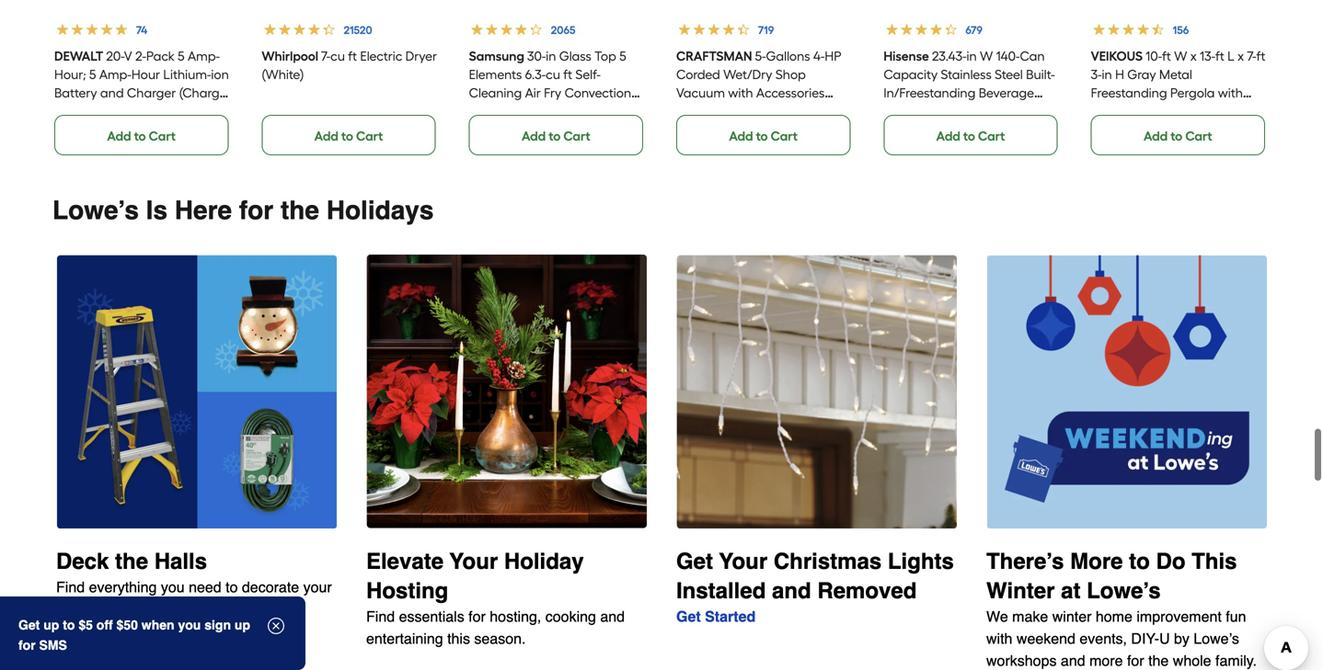 Task type: locate. For each thing, give the bounding box(es) containing it.
to right the "need"
[[226, 579, 238, 596]]

you inside deck the halls find everything you need to decorate your home for the holidays.
[[161, 579, 185, 596]]

1 vertical spatial you
[[178, 618, 201, 633]]

ft inside the 7-cu ft electric dryer (white)
[[348, 48, 357, 64]]

list item containing craftsman
[[676, 0, 854, 156]]

with down beverage
[[957, 104, 982, 119]]

add to cart link
[[54, 115, 228, 156], [262, 115, 436, 156], [469, 115, 643, 156], [676, 115, 850, 156], [884, 115, 1058, 156], [1091, 115, 1265, 156]]

this
[[447, 631, 470, 648]]

0 horizontal spatial home
[[56, 601, 93, 618]]

1 vertical spatial find
[[366, 609, 395, 626]]

to down accessories
[[756, 128, 768, 144]]

7-
[[321, 48, 330, 64], [1247, 48, 1256, 64]]

stainless down 23.43-
[[941, 67, 992, 82]]

5 add to cart link from the left
[[884, 115, 1058, 156]]

whole
[[1173, 653, 1211, 670]]

cart down pergola
[[1185, 128, 1212, 144]]

1 7- from the left
[[321, 48, 330, 64]]

for right $5
[[97, 601, 114, 618]]

battery
[[54, 85, 97, 101]]

cart for 20-v 2-pack 5 amp- hour; 5 amp-hour lithium-ion battery and charger (charger included)
[[149, 128, 176, 144]]

in left 140-
[[967, 48, 977, 64]]

lithium-
[[163, 67, 211, 82]]

3 list item from the left
[[469, 0, 647, 156]]

up up sms
[[43, 618, 59, 633]]

the inside there's more to do this winter at lowe's we make winter home improvement fun with weekend events, diy-u by lowe's workshops and more for the whole family.
[[1148, 653, 1169, 670]]

2 horizontal spatial 5
[[619, 48, 626, 64]]

1 horizontal spatial glass
[[985, 104, 1017, 119]]

removed
[[817, 579, 917, 604]]

up right sign
[[235, 618, 250, 633]]

add down 10-ft w x 13-ft l x 7-ft 3-in h gray metal freestanding pergola with canopy
[[1144, 128, 1168, 144]]

canopy
[[1091, 104, 1138, 119]]

add down the 7-cu ft electric dryer (white)
[[314, 128, 338, 144]]

in/freestanding
[[884, 85, 976, 101]]

4 cart from the left
[[771, 128, 798, 144]]

self-
[[575, 67, 601, 82]]

1 vertical spatial cu
[[546, 67, 560, 82]]

dewalt
[[54, 48, 103, 64]]

included)
[[54, 104, 109, 119]]

x
[[1190, 48, 1197, 64], [1238, 48, 1244, 64]]

to for capacity
[[963, 128, 975, 144]]

5 right top
[[619, 48, 626, 64]]

2 vertical spatial lowe's
[[1194, 631, 1239, 648]]

5 add to cart from the left
[[936, 128, 1005, 144]]

6 add to cart link from the left
[[1091, 115, 1265, 156]]

add down included)
[[107, 128, 131, 144]]

with
[[728, 85, 753, 101], [1218, 85, 1243, 101], [957, 104, 982, 119], [986, 631, 1013, 648]]

5 right hour;
[[89, 67, 96, 82]]

your for get
[[719, 549, 768, 575]]

0 horizontal spatial your
[[449, 549, 498, 575]]

resistant
[[469, 140, 522, 156]]

get inside 'get up to $5 off $50 when you sign up for sms'
[[18, 618, 40, 633]]

1 horizontal spatial 7-
[[1247, 48, 1256, 64]]

w
[[980, 48, 993, 64], [1174, 48, 1187, 64]]

with inside 5-gallons 4-hp corded wet/dry shop vacuum with accessories included
[[728, 85, 753, 101]]

freestanding for fry
[[503, 104, 580, 119]]

freestanding inside 10-ft w x 13-ft l x 7-ft 3-in h gray metal freestanding pergola with canopy
[[1091, 85, 1167, 101]]

diy-
[[1131, 631, 1159, 648]]

2 add from the left
[[314, 128, 338, 144]]

ft up metal at the top of page
[[1162, 48, 1171, 64]]

0 horizontal spatial find
[[56, 579, 85, 596]]

elevate your holiday hosting find essentials for hosting, cooking and entertaining this season.
[[366, 549, 625, 648]]

5 add from the left
[[936, 128, 960, 144]]

for up the this
[[468, 609, 486, 626]]

add to cart down fry
[[522, 128, 590, 144]]

get for get up to $5 off $50 when you sign up
[[18, 618, 40, 633]]

for
[[239, 196, 273, 226], [97, 601, 114, 618], [468, 609, 486, 626], [18, 639, 36, 653], [1127, 653, 1144, 670]]

0 horizontal spatial cu
[[330, 48, 345, 64]]

amp- down 20-
[[99, 67, 131, 82]]

for left sms
[[18, 639, 36, 653]]

add down "refrigerator"
[[936, 128, 960, 144]]

5 list item from the left
[[884, 0, 1061, 156]]

0 horizontal spatial stainless
[[525, 140, 576, 156]]

add to cart link for (white)
[[262, 115, 436, 156]]

can
[[1020, 48, 1045, 64]]

a yellow and gray step ladder, a lighted snowman stocking holder and a green extension cord. image
[[56, 255, 337, 529]]

glass down beverage
[[985, 104, 1017, 119]]

charger
[[127, 85, 176, 101]]

ion
[[211, 67, 229, 82]]

lowe's
[[52, 196, 139, 226], [1087, 579, 1161, 604], [1194, 631, 1239, 648]]

0 horizontal spatial freestanding
[[503, 104, 580, 119]]

5 inside 30-in glass top 5 elements 6.3-cu ft self- cleaning air fry convection oven freestanding smart electric range (fingerprint resistant stainless steel)
[[619, 48, 626, 64]]

3 add to cart from the left
[[522, 128, 590, 144]]

in up fry
[[546, 48, 556, 64]]

convection
[[565, 85, 631, 101]]

essentials
[[399, 609, 464, 626]]

0 horizontal spatial x
[[1190, 48, 1197, 64]]

add to cart for ft
[[1144, 128, 1212, 144]]

included
[[676, 104, 727, 119]]

add for 23.43-in w 140-can capacity stainless steel built- in/freestanding beverage refrigerator with glass door
[[936, 128, 960, 144]]

2 your from the left
[[719, 549, 768, 575]]

for inside 'elevate your holiday hosting find essentials for hosting, cooking and entertaining this season.'
[[468, 609, 486, 626]]

w for in
[[980, 48, 993, 64]]

0 horizontal spatial up
[[43, 618, 59, 633]]

w inside 10-ft w x 13-ft l x 7-ft 3-in h gray metal freestanding pergola with canopy
[[1174, 48, 1187, 64]]

ft right whirlpool at the left of the page
[[348, 48, 357, 64]]

4 add to cart from the left
[[729, 128, 798, 144]]

add to cart link down pergola
[[1091, 115, 1265, 156]]

x right l
[[1238, 48, 1244, 64]]

list item
[[54, 0, 232, 156], [262, 0, 440, 156], [469, 0, 647, 156], [676, 0, 854, 156], [884, 0, 1061, 156], [1091, 0, 1269, 156]]

w left 140-
[[980, 48, 993, 64]]

with inside 10-ft w x 13-ft l x 7-ft 3-in h gray metal freestanding pergola with canopy
[[1218, 85, 1243, 101]]

cleaning
[[469, 85, 522, 101]]

1 horizontal spatial your
[[719, 549, 768, 575]]

3 cart from the left
[[563, 128, 590, 144]]

cart down charger
[[149, 128, 176, 144]]

you up holidays.
[[161, 579, 185, 596]]

get up installed
[[676, 549, 713, 575]]

glass up self-
[[559, 48, 591, 64]]

1 add to cart link from the left
[[54, 115, 228, 156]]

0 horizontal spatial amp-
[[99, 67, 131, 82]]

amp- up ion
[[188, 48, 220, 64]]

2 cart from the left
[[356, 128, 383, 144]]

6 add from the left
[[1144, 128, 1168, 144]]

list item containing veikous
[[1091, 0, 1269, 156]]

20-v 2-pack 5 amp- hour; 5 amp-hour lithium-ion battery and charger (charger included)
[[54, 48, 231, 119]]

to down pergola
[[1171, 128, 1183, 144]]

gallons
[[766, 48, 810, 64]]

in for 30-
[[546, 48, 556, 64]]

cart down accessories
[[771, 128, 798, 144]]

1 horizontal spatial find
[[366, 609, 395, 626]]

find
[[56, 579, 85, 596], [366, 609, 395, 626]]

l
[[1228, 48, 1235, 64]]

2 add to cart from the left
[[314, 128, 383, 144]]

0 vertical spatial cu
[[330, 48, 345, 64]]

to down the 7-cu ft electric dryer (white)
[[341, 128, 353, 144]]

ft left self-
[[563, 67, 572, 82]]

cart down the 7-cu ft electric dryer (white)
[[356, 128, 383, 144]]

1 horizontal spatial cu
[[546, 67, 560, 82]]

6 list item from the left
[[1091, 0, 1269, 156]]

home up events,
[[1096, 609, 1133, 626]]

140-
[[996, 48, 1020, 64]]

0 horizontal spatial electric
[[360, 48, 402, 64]]

1 cart from the left
[[149, 128, 176, 144]]

events,
[[1080, 631, 1127, 648]]

add to cart down 23.43-in w 140-can capacity stainless steel built- in/freestanding beverage refrigerator with glass door
[[936, 128, 1005, 144]]

add to cart link down beverage
[[884, 115, 1058, 156]]

0 vertical spatial freestanding
[[1091, 85, 1167, 101]]

w inside 23.43-in w 140-can capacity stainless steel built- in/freestanding beverage refrigerator with glass door
[[980, 48, 993, 64]]

0 vertical spatial stainless
[[941, 67, 992, 82]]

cart for 23.43-in w 140-can capacity stainless steel built- in/freestanding beverage refrigerator with glass door
[[978, 128, 1005, 144]]

6 cart from the left
[[1185, 128, 1212, 144]]

0 vertical spatial lowe's
[[52, 196, 139, 226]]

and right cooking
[[600, 609, 625, 626]]

5
[[178, 48, 185, 64], [619, 48, 626, 64], [89, 67, 96, 82]]

and inside there's more to do this winter at lowe's we make winter home improvement fun with weekend events, diy-u by lowe's workshops and more for the whole family.
[[1061, 653, 1085, 670]]

0 vertical spatial electric
[[360, 48, 402, 64]]

0 horizontal spatial in
[[546, 48, 556, 64]]

7- right l
[[1247, 48, 1256, 64]]

1 horizontal spatial 5
[[178, 48, 185, 64]]

cu up fry
[[546, 67, 560, 82]]

4 add to cart link from the left
[[676, 115, 850, 156]]

with down wet/dry at the right top of the page
[[728, 85, 753, 101]]

w up metal at the top of page
[[1174, 48, 1187, 64]]

beverage
[[979, 85, 1034, 101]]

add to cart for amp-
[[107, 128, 176, 144]]

and left more
[[1061, 653, 1085, 670]]

2 list item from the left
[[262, 0, 440, 156]]

7- inside the 7-cu ft electric dryer (white)
[[321, 48, 330, 64]]

the down the u
[[1148, 653, 1169, 670]]

7- right whirlpool at the left of the page
[[321, 48, 330, 64]]

1 horizontal spatial freestanding
[[1091, 85, 1167, 101]]

your inside 'elevate your holiday hosting find essentials for hosting, cooking and entertaining this season.'
[[449, 549, 498, 575]]

by
[[1174, 631, 1190, 648]]

1 horizontal spatial w
[[1174, 48, 1187, 64]]

add to cart down the 7-cu ft electric dryer (white)
[[314, 128, 383, 144]]

elevate
[[366, 549, 444, 575]]

glass
[[559, 48, 591, 64], [985, 104, 1017, 119]]

add
[[107, 128, 131, 144], [314, 128, 338, 144], [522, 128, 546, 144], [729, 128, 753, 144], [936, 128, 960, 144], [1144, 128, 1168, 144]]

in inside 30-in glass top 5 elements 6.3-cu ft self- cleaning air fry convection oven freestanding smart electric range (fingerprint resistant stainless steel)
[[546, 48, 556, 64]]

stainless inside 30-in glass top 5 elements 6.3-cu ft self- cleaning air fry convection oven freestanding smart electric range (fingerprint resistant stainless steel)
[[525, 140, 576, 156]]

2 add to cart link from the left
[[262, 115, 436, 156]]

find up entertaining
[[366, 609, 395, 626]]

refrigerator
[[884, 104, 954, 119]]

1 horizontal spatial x
[[1238, 48, 1244, 64]]

electric up 'resistant'
[[469, 122, 511, 138]]

lowe's down the fun
[[1194, 631, 1239, 648]]

1 vertical spatial freestanding
[[503, 104, 580, 119]]

electric left dryer
[[360, 48, 402, 64]]

1 vertical spatial electric
[[469, 122, 511, 138]]

to
[[134, 128, 146, 144], [341, 128, 353, 144], [549, 128, 561, 144], [756, 128, 768, 144], [963, 128, 975, 144], [1171, 128, 1183, 144], [1129, 549, 1150, 575], [226, 579, 238, 596], [63, 618, 75, 633]]

to inside there's more to do this winter at lowe's we make winter home improvement fun with weekend events, diy-u by lowe's workshops and more for the whole family.
[[1129, 549, 1150, 575]]

1 x from the left
[[1190, 48, 1197, 64]]

1 horizontal spatial stainless
[[941, 67, 992, 82]]

0 vertical spatial amp-
[[188, 48, 220, 64]]

cart down beverage
[[978, 128, 1005, 144]]

0 vertical spatial you
[[161, 579, 185, 596]]

do
[[1156, 549, 1186, 575]]

to inside deck the halls find everything you need to decorate your home for the holidays.
[[226, 579, 238, 596]]

lowe's left the is
[[52, 196, 139, 226]]

0 horizontal spatial w
[[980, 48, 993, 64]]

to left $5
[[63, 618, 75, 633]]

add for 10-ft w x 13-ft l x 7-ft 3-in h gray metal freestanding pergola with canopy
[[1144, 128, 1168, 144]]

holidays.
[[143, 601, 201, 618]]

white icicle lights with a white cord hanging from the roofline of a house. image
[[676, 255, 957, 529]]

samsung
[[469, 48, 524, 64]]

add to cart for wet/dry
[[729, 128, 798, 144]]

4 add from the left
[[729, 128, 753, 144]]

oven
[[469, 104, 500, 119]]

with down we
[[986, 631, 1013, 648]]

this
[[1192, 549, 1237, 575]]

add to cart link down fry
[[469, 115, 643, 156]]

your inside get your christmas lights installed and removed get started
[[719, 549, 768, 575]]

1 horizontal spatial up
[[235, 618, 250, 633]]

and down 'christmas'
[[772, 579, 811, 604]]

wet/dry
[[723, 67, 772, 82]]

your up installed
[[719, 549, 768, 575]]

4 list item from the left
[[676, 0, 854, 156]]

3 add to cart link from the left
[[469, 115, 643, 156]]

add to cart for capacity
[[936, 128, 1005, 144]]

and up included)
[[100, 85, 124, 101]]

w for ft
[[1174, 48, 1187, 64]]

with inside 23.43-in w 140-can capacity stainless steel built- in/freestanding beverage refrigerator with glass door
[[957, 104, 982, 119]]

and inside get your christmas lights installed and removed get started
[[772, 579, 811, 604]]

list item containing hisense
[[884, 0, 1061, 156]]

add to cart link down charger
[[54, 115, 228, 156]]

stainless down range
[[525, 140, 576, 156]]

add to cart down charger
[[107, 128, 176, 144]]

your
[[449, 549, 498, 575], [719, 549, 768, 575]]

1 vertical spatial glass
[[985, 104, 1017, 119]]

10-
[[1146, 48, 1162, 64]]

glass inside 30-in glass top 5 elements 6.3-cu ft self- cleaning air fry convection oven freestanding smart electric range (fingerprint resistant stainless steel)
[[559, 48, 591, 64]]

1 list item from the left
[[54, 0, 232, 156]]

started
[[705, 609, 756, 626]]

cart down smart
[[563, 128, 590, 144]]

1 horizontal spatial lowe's
[[1087, 579, 1161, 604]]

2 w from the left
[[1174, 48, 1187, 64]]

home left off on the left of page
[[56, 601, 93, 618]]

home
[[56, 601, 93, 618], [1096, 609, 1133, 626]]

1 add from the left
[[107, 128, 131, 144]]

add to cart link for amp-
[[54, 115, 228, 156]]

your right elevate
[[449, 549, 498, 575]]

lowe's down more
[[1087, 579, 1161, 604]]

top
[[595, 48, 616, 64]]

2 x from the left
[[1238, 48, 1244, 64]]

(charger
[[179, 85, 231, 101]]

6.3-
[[525, 67, 546, 82]]

to down 23.43-in w 140-can capacity stainless steel built- in/freestanding beverage refrigerator with glass door
[[963, 128, 975, 144]]

add to cart down accessories
[[729, 128, 798, 144]]

1 horizontal spatial home
[[1096, 609, 1133, 626]]

steel)
[[579, 140, 611, 156]]

1 your from the left
[[449, 549, 498, 575]]

amp-
[[188, 48, 220, 64], [99, 67, 131, 82]]

add to cart down pergola
[[1144, 128, 1212, 144]]

with down l
[[1218, 85, 1243, 101]]

home inside deck the halls find everything you need to decorate your home for the holidays.
[[56, 601, 93, 618]]

get down installed
[[676, 609, 701, 626]]

more
[[1070, 549, 1123, 575]]

add to cart link down the 7-cu ft electric dryer (white)
[[262, 115, 436, 156]]

23.43-in w 140-can capacity stainless steel built- in/freestanding beverage refrigerator with glass door
[[884, 48, 1055, 119]]

1 vertical spatial stainless
[[525, 140, 576, 156]]

add for 7-cu ft electric dryer (white)
[[314, 128, 338, 144]]

freestanding down h
[[1091, 85, 1167, 101]]

pergola
[[1170, 85, 1215, 101]]

to for wet/dry
[[756, 128, 768, 144]]

add down 5-gallons 4-hp corded wet/dry shop vacuum with accessories included
[[729, 128, 753, 144]]

in inside 23.43-in w 140-can capacity stainless steel built- in/freestanding beverage refrigerator with glass door
[[967, 48, 977, 64]]

x left 13-
[[1190, 48, 1197, 64]]

6 add to cart from the left
[[1144, 128, 1212, 144]]

freestanding inside 30-in glass top 5 elements 6.3-cu ft self- cleaning air fry convection oven freestanding smart electric range (fingerprint resistant stainless steel)
[[503, 104, 580, 119]]

add to cart for (white)
[[314, 128, 383, 144]]

0 vertical spatial find
[[56, 579, 85, 596]]

3 add from the left
[[522, 128, 546, 144]]

3-
[[1091, 67, 1102, 82]]

1 horizontal spatial electric
[[469, 122, 511, 138]]

for down diy-
[[1127, 653, 1144, 670]]

cart for 30-in glass top 5 elements 6.3-cu ft self- cleaning air fry convection oven freestanding smart electric range (fingerprint resistant stainless steel)
[[563, 128, 590, 144]]

1 add to cart from the left
[[107, 128, 176, 144]]

smart
[[583, 104, 619, 119]]

the down everything
[[118, 601, 139, 618]]

0 vertical spatial glass
[[559, 48, 591, 64]]

corded
[[676, 67, 720, 82]]

1 horizontal spatial amp-
[[188, 48, 220, 64]]

add right 'resistant'
[[522, 128, 546, 144]]

your for elevate
[[449, 549, 498, 575]]

0 horizontal spatial 7-
[[321, 48, 330, 64]]

to left do
[[1129, 549, 1150, 575]]

in left h
[[1102, 67, 1112, 82]]

0 horizontal spatial glass
[[559, 48, 591, 64]]

you
[[161, 579, 185, 596], [178, 618, 201, 633]]

more
[[1089, 653, 1123, 670]]

add to cart link down accessories
[[676, 115, 850, 156]]

range
[[514, 122, 552, 138]]

and
[[100, 85, 124, 101], [772, 579, 811, 604], [600, 609, 625, 626], [1061, 653, 1085, 670]]

find down deck
[[56, 579, 85, 596]]

5 up lithium-
[[178, 48, 185, 64]]

list item containing dewalt
[[54, 0, 232, 156]]

5 for pack
[[178, 48, 185, 64]]

5 cart from the left
[[978, 128, 1005, 144]]

at
[[1061, 579, 1081, 604]]

2 horizontal spatial in
[[1102, 67, 1112, 82]]

cu right whirlpool at the left of the page
[[330, 48, 345, 64]]

off
[[96, 618, 113, 633]]

1 horizontal spatial in
[[967, 48, 977, 64]]

1 w from the left
[[980, 48, 993, 64]]

to left steel)
[[549, 128, 561, 144]]

2 7- from the left
[[1247, 48, 1256, 64]]

to down charger
[[134, 128, 146, 144]]

you left sign
[[178, 618, 201, 633]]

ft left l
[[1215, 48, 1224, 64]]

freestanding up range
[[503, 104, 580, 119]]

get up sms
[[18, 618, 40, 633]]



Task type: vqa. For each thing, say whether or not it's contained in the screenshot.
'UP' to the right
yes



Task type: describe. For each thing, give the bounding box(es) containing it.
cu inside 30-in glass top 5 elements 6.3-cu ft self- cleaning air fry convection oven freestanding smart electric range (fingerprint resistant stainless steel)
[[546, 67, 560, 82]]

get your christmas lights installed and removed get started
[[676, 549, 954, 626]]

capacity
[[884, 67, 938, 82]]

and inside 20-v 2-pack 5 amp- hour; 5 amp-hour lithium-ion battery and charger (charger included)
[[100, 85, 124, 101]]

accessories
[[756, 85, 825, 101]]

installed
[[676, 579, 766, 604]]

2 up from the left
[[235, 618, 250, 633]]

there's
[[986, 549, 1064, 575]]

$5
[[79, 618, 93, 633]]

fun
[[1226, 609, 1246, 626]]

the up everything
[[115, 549, 148, 575]]

for inside deck the halls find everything you need to decorate your home for the holidays.
[[97, 601, 114, 618]]

elements
[[469, 67, 522, 82]]

in inside 10-ft w x 13-ft l x 7-ft 3-in h gray metal freestanding pergola with canopy
[[1102, 67, 1112, 82]]

deck
[[56, 549, 109, 575]]

steel
[[995, 67, 1023, 82]]

list item containing whirlpool
[[262, 0, 440, 156]]

decorate
[[242, 579, 299, 596]]

add to cart link for elements
[[469, 115, 643, 156]]

shop
[[776, 67, 806, 82]]

5-
[[755, 48, 766, 64]]

(fingerprint
[[555, 122, 623, 138]]

electric inside the 7-cu ft electric dryer (white)
[[360, 48, 402, 64]]

(white)
[[262, 67, 304, 82]]

4-
[[813, 48, 825, 64]]

to for ft
[[1171, 128, 1183, 144]]

deck the halls find everything you need to decorate your home for the holidays.
[[56, 549, 332, 618]]

halls
[[154, 549, 207, 575]]

holiday
[[504, 549, 584, 575]]

20-
[[106, 48, 124, 64]]

the left holidays
[[281, 196, 319, 226]]

7- inside 10-ft w x 13-ft l x 7-ft 3-in h gray metal freestanding pergola with canopy
[[1247, 48, 1256, 64]]

hosting,
[[490, 609, 541, 626]]

ft inside 30-in glass top 5 elements 6.3-cu ft self- cleaning air fry convection oven freestanding smart electric range (fingerprint resistant stainless steel)
[[563, 67, 572, 82]]

gray
[[1127, 67, 1156, 82]]

cu inside the 7-cu ft electric dryer (white)
[[330, 48, 345, 64]]

get up to $5 off $50 when you sign up for sms
[[18, 618, 250, 653]]

whirlpool
[[262, 48, 318, 64]]

5 for top
[[619, 48, 626, 64]]

cart for 10-ft w x 13-ft l x 7-ft 3-in h gray metal freestanding pergola with canopy
[[1185, 128, 1212, 144]]

for inside 'get up to $5 off $50 when you sign up for sms'
[[18, 639, 36, 653]]

weekending at lowe's. image
[[986, 255, 1267, 529]]

7-cu ft electric dryer (white)
[[262, 48, 437, 82]]

in for 23.43-
[[967, 48, 977, 64]]

to for (white)
[[341, 128, 353, 144]]

for inside there's more to do this winter at lowe's we make winter home improvement fun with weekend events, diy-u by lowe's workshops and more for the whole family.
[[1127, 653, 1144, 670]]

when
[[142, 618, 174, 633]]

hosting
[[366, 579, 448, 604]]

2 horizontal spatial lowe's
[[1194, 631, 1239, 648]]

13-
[[1200, 48, 1215, 64]]

holidays
[[326, 196, 434, 226]]

pack
[[146, 48, 175, 64]]

there's more to do this winter at lowe's we make winter home improvement fun with weekend events, diy-u by lowe's workshops and more for the whole family.
[[986, 549, 1257, 670]]

your
[[303, 579, 332, 596]]

glass inside 23.43-in w 140-can capacity stainless steel built- in/freestanding beverage refrigerator with glass door
[[985, 104, 1017, 119]]

and inside 'elevate your holiday hosting find essentials for hosting, cooking and entertaining this season.'
[[600, 609, 625, 626]]

add to cart for elements
[[522, 128, 590, 144]]

veikous
[[1091, 48, 1143, 64]]

to for amp-
[[134, 128, 146, 144]]

a holiday table with plates on chargers, gold candlesticks, a vase with greenery and poinsettias. image
[[366, 255, 647, 529]]

add to cart link for capacity
[[884, 115, 1058, 156]]

home inside there's more to do this winter at lowe's we make winter home improvement fun with weekend events, diy-u by lowe's workshops and more for the whole family.
[[1096, 609, 1133, 626]]

find inside 'elevate your holiday hosting find essentials for hosting, cooking and entertaining this season.'
[[366, 609, 395, 626]]

hp
[[825, 48, 841, 64]]

electric inside 30-in glass top 5 elements 6.3-cu ft self- cleaning air fry convection oven freestanding smart electric range (fingerprint resistant stainless steel)
[[469, 122, 511, 138]]

to for elements
[[549, 128, 561, 144]]

cart for 5-gallons 4-hp corded wet/dry shop vacuum with accessories included
[[771, 128, 798, 144]]

get started link
[[676, 609, 756, 626]]

cart for 7-cu ft electric dryer (white)
[[356, 128, 383, 144]]

add for 20-v 2-pack 5 amp- hour; 5 amp-hour lithium-ion battery and charger (charger included)
[[107, 128, 131, 144]]

stainless inside 23.43-in w 140-can capacity stainless steel built- in/freestanding beverage refrigerator with glass door
[[941, 67, 992, 82]]

freestanding for h
[[1091, 85, 1167, 101]]

family.
[[1215, 653, 1257, 670]]

add to cart link for ft
[[1091, 115, 1265, 156]]

built-
[[1026, 67, 1055, 82]]

door
[[1020, 104, 1048, 119]]

vacuum
[[676, 85, 725, 101]]

10-ft w x 13-ft l x 7-ft 3-in h gray metal freestanding pergola with canopy
[[1091, 48, 1265, 119]]

h
[[1115, 67, 1124, 82]]

need
[[189, 579, 221, 596]]

30-
[[527, 48, 546, 64]]

improvement
[[1137, 609, 1222, 626]]

winter
[[986, 579, 1055, 604]]

add to cart link for wet/dry
[[676, 115, 850, 156]]

add for 5-gallons 4-hp corded wet/dry shop vacuum with accessories included
[[729, 128, 753, 144]]

$50
[[116, 618, 138, 633]]

lowe's is here for the holidays
[[52, 196, 434, 226]]

you inside 'get up to $5 off $50 when you sign up for sms'
[[178, 618, 201, 633]]

cooking
[[545, 609, 596, 626]]

make
[[1012, 609, 1048, 626]]

ft right l
[[1256, 48, 1265, 64]]

hisense
[[884, 48, 929, 64]]

1 vertical spatial amp-
[[99, 67, 131, 82]]

list item containing samsung
[[469, 0, 647, 156]]

0 horizontal spatial lowe's
[[52, 196, 139, 226]]

30-in glass top 5 elements 6.3-cu ft self- cleaning air fry convection oven freestanding smart electric range (fingerprint resistant stainless steel)
[[469, 48, 631, 156]]

1 up from the left
[[43, 618, 59, 633]]

metal
[[1159, 67, 1192, 82]]

with inside there's more to do this winter at lowe's we make winter home improvement fun with weekend events, diy-u by lowe's workshops and more for the whole family.
[[986, 631, 1013, 648]]

2-
[[135, 48, 146, 64]]

get for get your christmas lights installed and removed
[[676, 549, 713, 575]]

hour;
[[54, 67, 86, 82]]

season.
[[474, 631, 526, 648]]

to inside 'get up to $5 off $50 when you sign up for sms'
[[63, 618, 75, 633]]

for right here
[[239, 196, 273, 226]]

u
[[1159, 631, 1170, 648]]

0 horizontal spatial 5
[[89, 67, 96, 82]]

23.43-
[[932, 48, 967, 64]]

find inside deck the halls find everything you need to decorate your home for the holidays.
[[56, 579, 85, 596]]

winter
[[1052, 609, 1092, 626]]

dryer
[[405, 48, 437, 64]]

lights
[[888, 549, 954, 575]]

everything
[[89, 579, 157, 596]]

add for 30-in glass top 5 elements 6.3-cu ft self- cleaning air fry convection oven freestanding smart electric range (fingerprint resistant stainless steel)
[[522, 128, 546, 144]]

is
[[146, 196, 167, 226]]

weekend
[[1017, 631, 1076, 648]]

christmas
[[774, 549, 882, 575]]

5-gallons 4-hp corded wet/dry shop vacuum with accessories included
[[676, 48, 841, 119]]

we
[[986, 609, 1008, 626]]

sms
[[39, 639, 67, 653]]

sign
[[204, 618, 231, 633]]

1 vertical spatial lowe's
[[1087, 579, 1161, 604]]



